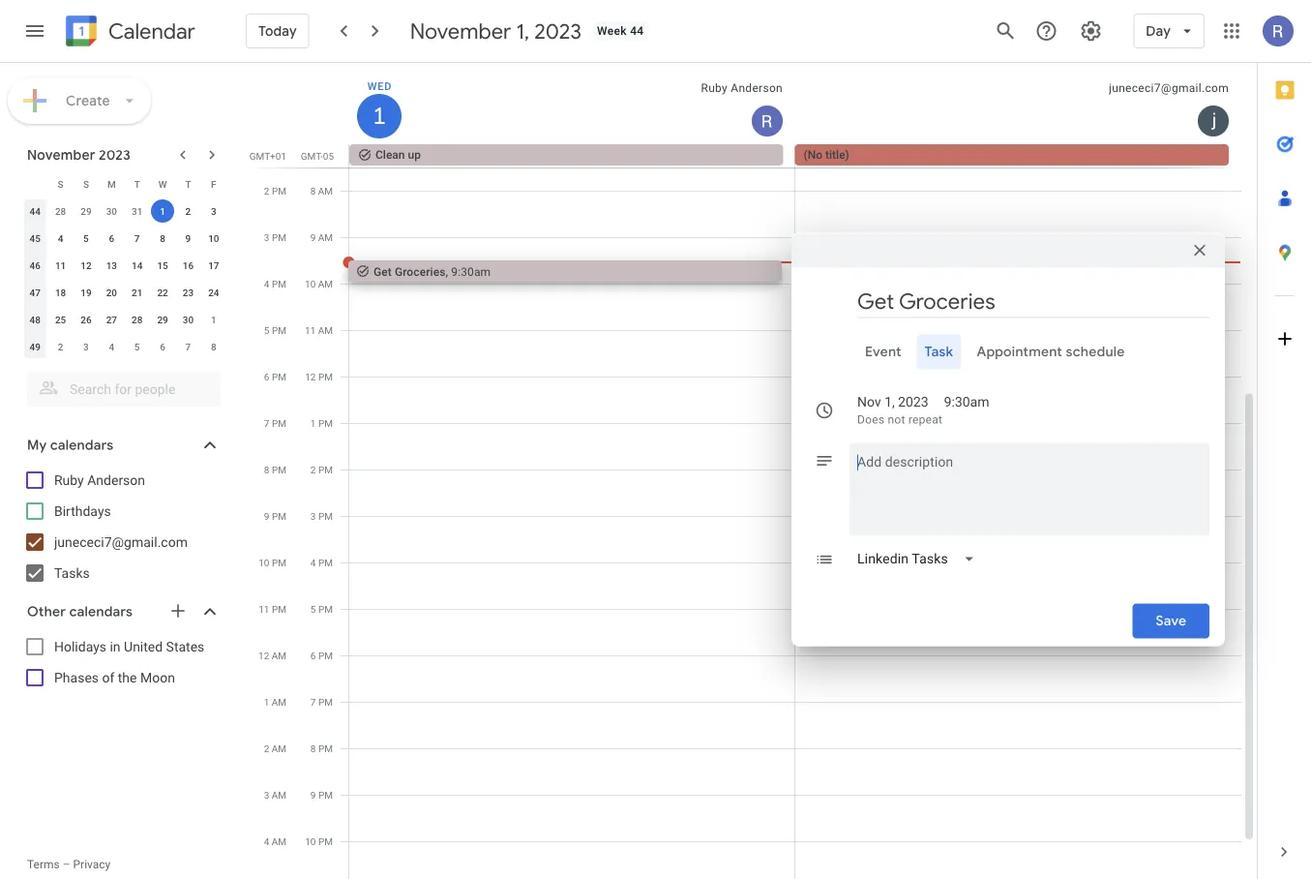 Task type: vqa. For each thing, say whether or not it's contained in the screenshot.
8 element on the left top of the page
no



Task type: describe. For each thing, give the bounding box(es) containing it.
11 for 11
[[55, 259, 66, 271]]

clean
[[376, 148, 405, 162]]

event
[[866, 343, 902, 361]]

05
[[323, 150, 334, 162]]

1 for 1, today element
[[160, 205, 165, 217]]

2 right 1, today element
[[185, 205, 191, 217]]

calendar
[[108, 18, 195, 45]]

october 30 element
[[100, 199, 123, 223]]

26 element
[[74, 308, 98, 331]]

1 for 1 am
[[264, 696, 269, 708]]

3 right 10 element
[[264, 231, 270, 243]]

13 element
[[100, 254, 123, 277]]

10 am
[[305, 278, 333, 289]]

30 element
[[177, 308, 200, 331]]

f
[[211, 178, 216, 190]]

united
[[124, 638, 163, 654]]

row containing 48
[[22, 306, 227, 333]]

3 down "1 pm"
[[311, 510, 316, 522]]

other calendars button
[[4, 596, 240, 627]]

27
[[106, 314, 117, 325]]

nov
[[858, 394, 882, 410]]

states
[[166, 638, 205, 654]]

1 vertical spatial 6 pm
[[311, 650, 333, 661]]

am for 9 am
[[318, 231, 333, 243]]

moon
[[140, 669, 175, 685]]

1 horizontal spatial 5 pm
[[311, 603, 333, 615]]

24 element
[[202, 281, 225, 304]]

am for 1 am
[[272, 696, 287, 708]]

21 element
[[126, 281, 149, 304]]

title)
[[826, 148, 850, 162]]

15
[[157, 259, 168, 271]]

other calendars
[[27, 603, 133, 621]]

holidays
[[54, 638, 107, 654]]

47
[[30, 287, 41, 298]]

november 1, 2023
[[410, 17, 582, 45]]

7 inside december 7 element
[[185, 341, 191, 352]]

nov 1, 2023
[[858, 394, 929, 410]]

2 down gmt+01
[[264, 185, 270, 197]]

16 element
[[177, 254, 200, 277]]

1 s from the left
[[58, 178, 63, 190]]

1 vertical spatial 3 pm
[[311, 510, 333, 522]]

2023 for nov 1, 2023
[[899, 394, 929, 410]]

46
[[30, 259, 41, 271]]

28 element
[[126, 308, 149, 331]]

december 6 element
[[151, 335, 174, 358]]

junececi7@gmail.com inside the 1 'grid'
[[1110, 81, 1230, 95]]

october 28 element
[[49, 199, 72, 223]]

settings menu image
[[1080, 19, 1103, 43]]

privacy link
[[73, 858, 111, 871]]

1 grid
[[248, 63, 1258, 879]]

6 right 'december 5' element
[[160, 341, 165, 352]]

day
[[1147, 22, 1171, 40]]

row containing s
[[22, 170, 227, 198]]

appointment schedule
[[977, 343, 1125, 361]]

of
[[102, 669, 115, 685]]

week
[[597, 24, 627, 38]]

tasks
[[54, 565, 90, 581]]

groceries
[[395, 265, 446, 278]]

10 element
[[202, 227, 225, 250]]

1 inside the wed 1
[[372, 101, 385, 131]]

december 3 element
[[74, 335, 98, 358]]

22
[[157, 287, 168, 298]]

Add description text field
[[850, 451, 1210, 520]]

(no title) button
[[795, 144, 1230, 166]]

1 vertical spatial 4 pm
[[311, 557, 333, 568]]

49
[[30, 341, 41, 352]]

wed
[[368, 80, 392, 92]]

(no
[[804, 148, 823, 162]]

2 up 3 am
[[264, 743, 269, 754]]

create button
[[8, 77, 151, 124]]

december 5 element
[[126, 335, 149, 358]]

7 up '14' element
[[134, 232, 140, 244]]

5 right december 4 element
[[134, 341, 140, 352]]

m
[[107, 178, 116, 190]]

tab list containing event
[[807, 334, 1210, 369]]

3 down 2 am
[[264, 789, 269, 801]]

12 am
[[259, 650, 287, 661]]

–
[[63, 858, 70, 871]]

row inside the 1 'grid'
[[341, 144, 1258, 167]]

1 vertical spatial 2 pm
[[311, 464, 333, 475]]

3 down f
[[211, 205, 217, 217]]

9 up 10 am on the top
[[310, 231, 316, 243]]

october 31 element
[[126, 199, 149, 223]]

appointment
[[977, 343, 1063, 361]]

my calendars
[[27, 437, 114, 454]]

1 pm
[[311, 417, 333, 429]]

5 right 11 pm
[[311, 603, 316, 615]]

17 element
[[202, 254, 225, 277]]

1 am
[[264, 696, 287, 708]]

w
[[158, 178, 167, 190]]

am for 10 am
[[318, 278, 333, 289]]

(no title)
[[804, 148, 850, 162]]

6 right 12 am on the left bottom
[[311, 650, 316, 661]]

row containing 49
[[22, 333, 227, 360]]

november 2023 grid
[[18, 170, 227, 360]]

14
[[132, 259, 143, 271]]

31
[[132, 205, 143, 217]]

ruby inside 'my calendars' list
[[54, 472, 84, 488]]

17
[[208, 259, 219, 271]]

december 2 element
[[49, 335, 72, 358]]

20
[[106, 287, 117, 298]]

29 for the 29 element
[[157, 314, 168, 325]]

45
[[30, 232, 41, 244]]

phases of the moon
[[54, 669, 175, 685]]

1 for december 1 element
[[211, 314, 217, 325]]

row containing 46
[[22, 252, 227, 279]]

november for november 2023
[[27, 146, 95, 164]]

december 1 element
[[202, 308, 225, 331]]

1 for 1 pm
[[311, 417, 316, 429]]

23 element
[[177, 281, 200, 304]]

2 t from the left
[[185, 178, 191, 190]]

2 am
[[264, 743, 287, 754]]

18
[[55, 287, 66, 298]]

main drawer image
[[23, 19, 46, 43]]

8 am
[[310, 185, 333, 197]]

holidays in united states
[[54, 638, 205, 654]]

am for 8 am
[[318, 185, 333, 197]]

1 horizontal spatial tab list
[[1259, 63, 1312, 825]]

wed 1
[[368, 80, 392, 131]]

clean up
[[376, 148, 421, 162]]

am for 4 am
[[272, 836, 287, 847]]

4 am
[[264, 836, 287, 847]]

the
[[118, 669, 137, 685]]

12 for 12
[[81, 259, 92, 271]]

1 vertical spatial 7 pm
[[311, 696, 333, 708]]

2023 for november 1, 2023
[[535, 17, 582, 45]]

9 up 11 pm
[[264, 510, 270, 522]]

calendars for my calendars
[[50, 437, 114, 454]]

calendars for other calendars
[[69, 603, 133, 621]]

21
[[132, 287, 143, 298]]

8 inside december 8 element
[[211, 341, 217, 352]]

1 horizontal spatial 9 pm
[[311, 789, 333, 801]]

0 horizontal spatial 2 pm
[[264, 185, 287, 197]]

1 column header
[[350, 63, 796, 144]]

5 left 11 am
[[264, 324, 270, 336]]

does
[[858, 413, 885, 426]]

other
[[27, 603, 66, 621]]

28 for 28 element
[[132, 314, 143, 325]]

10 up 11 pm
[[259, 557, 270, 568]]

1 vertical spatial 2023
[[99, 146, 131, 164]]

week 44
[[597, 24, 644, 38]]

13
[[106, 259, 117, 271]]

appointment schedule button
[[970, 334, 1133, 369]]

28 for the october 28 element
[[55, 205, 66, 217]]

event button
[[858, 334, 910, 369]]

0 horizontal spatial 3 pm
[[264, 231, 287, 243]]

29 for october 29 'element'
[[81, 205, 92, 217]]

row containing 44
[[22, 198, 227, 225]]

48
[[30, 314, 41, 325]]



Task type: locate. For each thing, give the bounding box(es) containing it.
my calendars button
[[4, 430, 240, 461]]

0 vertical spatial 12
[[81, 259, 92, 271]]

0 horizontal spatial 2023
[[99, 146, 131, 164]]

my
[[27, 437, 47, 454]]

1 horizontal spatial 30
[[183, 314, 194, 325]]

9
[[310, 231, 316, 243], [185, 232, 191, 244], [264, 510, 270, 522], [311, 789, 316, 801]]

9 inside november 2023 grid
[[185, 232, 191, 244]]

november 2023
[[27, 146, 131, 164]]

am up 2 am
[[272, 696, 287, 708]]

1 cell
[[150, 198, 175, 225]]

3 right december 2 'element'
[[83, 341, 89, 352]]

44
[[630, 24, 644, 38], [30, 205, 41, 217]]

25
[[55, 314, 66, 325]]

1 vertical spatial 10 pm
[[305, 836, 333, 847]]

1 horizontal spatial 7 pm
[[311, 696, 333, 708]]

0 vertical spatial calendars
[[50, 437, 114, 454]]

7 left december 8 element
[[185, 341, 191, 352]]

0 vertical spatial 8 pm
[[264, 464, 287, 475]]

6
[[109, 232, 114, 244], [160, 341, 165, 352], [264, 371, 270, 382], [311, 650, 316, 661]]

1 horizontal spatial november
[[410, 17, 512, 45]]

calendar element
[[62, 12, 195, 54]]

5 pm left 11 am
[[264, 324, 287, 336]]

1 horizontal spatial 44
[[630, 24, 644, 38]]

0 horizontal spatial 29
[[81, 205, 92, 217]]

am up the 1 am
[[272, 650, 287, 661]]

1 vertical spatial 29
[[157, 314, 168, 325]]

row group containing 44
[[22, 198, 227, 360]]

phases
[[54, 669, 99, 685]]

3
[[211, 205, 217, 217], [264, 231, 270, 243], [83, 341, 89, 352], [311, 510, 316, 522], [264, 789, 269, 801]]

1 down the 12 pm
[[311, 417, 316, 429]]

12 down 11 am
[[305, 371, 316, 382]]

1 horizontal spatial 1,
[[885, 394, 895, 410]]

5 down october 29 'element'
[[83, 232, 89, 244]]

0 vertical spatial 29
[[81, 205, 92, 217]]

0 vertical spatial 6 pm
[[264, 371, 287, 382]]

1 horizontal spatial 6 pm
[[311, 650, 333, 661]]

1 horizontal spatial 2 pm
[[311, 464, 333, 475]]

44 right week
[[630, 24, 644, 38]]

3 inside "element"
[[83, 341, 89, 352]]

2
[[264, 185, 270, 197], [185, 205, 191, 217], [58, 341, 63, 352], [311, 464, 316, 475], [264, 743, 269, 754]]

8 pm
[[264, 464, 287, 475], [311, 743, 333, 754]]

2 horizontal spatial 2023
[[899, 394, 929, 410]]

0 horizontal spatial 8 pm
[[264, 464, 287, 475]]

1 horizontal spatial 12
[[259, 650, 269, 661]]

2 down "1 pm"
[[311, 464, 316, 475]]

0 vertical spatial 28
[[55, 205, 66, 217]]

12 inside "element"
[[81, 259, 92, 271]]

9:30am inside the 1 'grid'
[[452, 265, 491, 278]]

28 left october 29 'element'
[[55, 205, 66, 217]]

2 vertical spatial 11
[[259, 603, 270, 615]]

0 vertical spatial 5 pm
[[264, 324, 287, 336]]

0 vertical spatial 44
[[630, 24, 644, 38]]

2023 left week
[[535, 17, 582, 45]]

1 horizontal spatial 9:30am
[[945, 394, 990, 410]]

0 horizontal spatial t
[[134, 178, 140, 190]]

,
[[446, 265, 449, 278]]

am down the 05
[[318, 185, 333, 197]]

am up the 12 pm
[[318, 324, 333, 336]]

3 pm down "1 pm"
[[311, 510, 333, 522]]

11 right 46
[[55, 259, 66, 271]]

task
[[925, 343, 954, 361]]

ruby inside 1 column header
[[701, 81, 728, 95]]

0 vertical spatial 9:30am
[[452, 265, 491, 278]]

10 inside row
[[208, 232, 219, 244]]

today button
[[246, 8, 310, 54]]

4
[[58, 232, 63, 244], [264, 278, 270, 289], [109, 341, 114, 352], [311, 557, 316, 568], [264, 836, 269, 847]]

december 7 element
[[177, 335, 200, 358]]

today
[[258, 22, 297, 40]]

30 for "october 30" element
[[106, 205, 117, 217]]

0 vertical spatial 3 pm
[[264, 231, 287, 243]]

calendar heading
[[105, 18, 195, 45]]

1 horizontal spatial ruby
[[701, 81, 728, 95]]

10 up the 17 at the left top of page
[[208, 232, 219, 244]]

5 pm right 11 pm
[[311, 603, 333, 615]]

1 vertical spatial 9:30am
[[945, 394, 990, 410]]

am up 3 am
[[272, 743, 287, 754]]

9 pm right 3 am
[[311, 789, 333, 801]]

9:30am
[[452, 265, 491, 278], [945, 394, 990, 410]]

8
[[310, 185, 316, 197], [160, 232, 165, 244], [211, 341, 217, 352], [264, 464, 270, 475], [311, 743, 316, 754]]

1 vertical spatial 5 pm
[[311, 603, 333, 615]]

12 right the 11 element
[[81, 259, 92, 271]]

0 vertical spatial 4 pm
[[264, 278, 287, 289]]

get
[[374, 265, 392, 278]]

am down 3 am
[[272, 836, 287, 847]]

None field
[[850, 542, 991, 577]]

anderson inside 'my calendars' list
[[87, 472, 145, 488]]

0 vertical spatial 9 pm
[[264, 510, 287, 522]]

gmt-05
[[301, 150, 334, 162]]

11 element
[[49, 254, 72, 277]]

0 horizontal spatial s
[[58, 178, 63, 190]]

0 vertical spatial ruby
[[701, 81, 728, 95]]

10 pm
[[259, 557, 287, 568], [305, 836, 333, 847]]

0 vertical spatial 7 pm
[[264, 417, 287, 429]]

1 vertical spatial 28
[[132, 314, 143, 325]]

1 down 12 am on the left bottom
[[264, 696, 269, 708]]

0 horizontal spatial november
[[27, 146, 95, 164]]

0 horizontal spatial anderson
[[87, 472, 145, 488]]

0 horizontal spatial 10 pm
[[259, 557, 287, 568]]

22 element
[[151, 281, 174, 304]]

create
[[66, 92, 110, 109]]

9 pm up 11 pm
[[264, 510, 287, 522]]

am for 12 am
[[272, 650, 287, 661]]

9 left 10 element
[[185, 232, 191, 244]]

1 horizontal spatial t
[[185, 178, 191, 190]]

24
[[208, 287, 219, 298]]

3 pm
[[264, 231, 287, 243], [311, 510, 333, 522]]

t right the m
[[134, 178, 140, 190]]

junececi7@gmail.com down birthdays
[[54, 534, 188, 550]]

1 horizontal spatial 8 pm
[[311, 743, 333, 754]]

1 down wed
[[372, 101, 385, 131]]

Search for people text field
[[39, 372, 209, 407]]

10 pm right 4 am at the left bottom of page
[[305, 836, 333, 847]]

1 horizontal spatial 29
[[157, 314, 168, 325]]

2023 up repeat
[[899, 394, 929, 410]]

terms – privacy
[[27, 858, 111, 871]]

1, up 'not'
[[885, 394, 895, 410]]

1, today element
[[151, 199, 174, 223]]

18 element
[[49, 281, 72, 304]]

27 element
[[100, 308, 123, 331]]

1, for nov
[[885, 394, 895, 410]]

11 inside november 2023 grid
[[55, 259, 66, 271]]

1, for november
[[516, 17, 530, 45]]

25 element
[[49, 308, 72, 331]]

0 vertical spatial 30
[[106, 205, 117, 217]]

schedule
[[1066, 343, 1125, 361]]

1 vertical spatial 12
[[305, 371, 316, 382]]

1 vertical spatial 9 pm
[[311, 789, 333, 801]]

1 horizontal spatial 10 pm
[[305, 836, 333, 847]]

29 right the october 28 element
[[81, 205, 92, 217]]

am for 3 am
[[272, 789, 287, 801]]

3 pm left the 9 am
[[264, 231, 287, 243]]

30 right october 29 'element'
[[106, 205, 117, 217]]

0 horizontal spatial 5 pm
[[264, 324, 287, 336]]

1 horizontal spatial 3 pm
[[311, 510, 333, 522]]

23
[[183, 287, 194, 298]]

1 vertical spatial 44
[[30, 205, 41, 217]]

0 horizontal spatial 28
[[55, 205, 66, 217]]

7 pm right the 1 am
[[311, 696, 333, 708]]

7 right the 1 am
[[311, 696, 316, 708]]

1
[[372, 101, 385, 131], [160, 205, 165, 217], [211, 314, 217, 325], [311, 417, 316, 429], [264, 696, 269, 708]]

28 right 27 element on the left top
[[132, 314, 143, 325]]

wednesday, november 1, today element
[[357, 94, 402, 138]]

2 pm down "1 pm"
[[311, 464, 333, 475]]

20 element
[[100, 281, 123, 304]]

0 horizontal spatial 7 pm
[[264, 417, 287, 429]]

Add title text field
[[858, 287, 1210, 316]]

row group
[[22, 198, 227, 360]]

2 left december 3 "element"
[[58, 341, 63, 352]]

44 inside row
[[30, 205, 41, 217]]

0 vertical spatial ruby anderson
[[701, 81, 783, 95]]

junececi7@gmail.com down day popup button
[[1110, 81, 1230, 95]]

get groceries , 9:30am
[[374, 265, 491, 278]]

calendars up in
[[69, 603, 133, 621]]

6 up 13 element
[[109, 232, 114, 244]]

10 right 4 am at the left bottom of page
[[305, 836, 316, 847]]

s
[[58, 178, 63, 190], [83, 178, 89, 190]]

day button
[[1134, 8, 1205, 54]]

None search field
[[0, 364, 240, 407]]

12 for 12 pm
[[305, 371, 316, 382]]

11 pm
[[259, 603, 287, 615]]

anderson inside 1 column header
[[731, 81, 783, 95]]

0 horizontal spatial 44
[[30, 205, 41, 217]]

1 horizontal spatial s
[[83, 178, 89, 190]]

12 element
[[74, 254, 98, 277]]

2023 up the m
[[99, 146, 131, 164]]

1 horizontal spatial 11
[[259, 603, 270, 615]]

1 right october 31 element
[[160, 205, 165, 217]]

0 horizontal spatial 12
[[81, 259, 92, 271]]

2 horizontal spatial 11
[[305, 324, 316, 336]]

11 up 12 am on the left bottom
[[259, 603, 270, 615]]

terms link
[[27, 858, 60, 871]]

30
[[106, 205, 117, 217], [183, 314, 194, 325]]

0 vertical spatial november
[[410, 17, 512, 45]]

am
[[318, 185, 333, 197], [318, 231, 333, 243], [318, 278, 333, 289], [318, 324, 333, 336], [272, 650, 287, 661], [272, 696, 287, 708], [272, 743, 287, 754], [272, 789, 287, 801], [272, 836, 287, 847]]

5 pm
[[264, 324, 287, 336], [311, 603, 333, 615]]

0 horizontal spatial 30
[[106, 205, 117, 217]]

1 inside cell
[[160, 205, 165, 217]]

30 for 30 element
[[183, 314, 194, 325]]

1 vertical spatial ruby
[[54, 472, 84, 488]]

october 29 element
[[74, 199, 98, 223]]

ruby anderson inside 'my calendars' list
[[54, 472, 145, 488]]

29 element
[[151, 308, 174, 331]]

ruby anderson inside 1 column header
[[701, 81, 783, 95]]

am down 2 am
[[272, 789, 287, 801]]

december 4 element
[[100, 335, 123, 358]]

11 am
[[305, 324, 333, 336]]

junececi7@gmail.com inside 'my calendars' list
[[54, 534, 188, 550]]

1 vertical spatial november
[[27, 146, 95, 164]]

december 8 element
[[202, 335, 225, 358]]

11 for 11 am
[[305, 324, 316, 336]]

1 horizontal spatial anderson
[[731, 81, 783, 95]]

0 vertical spatial 10 pm
[[259, 557, 287, 568]]

14 element
[[126, 254, 149, 277]]

12 down 11 pm
[[259, 650, 269, 661]]

10 pm up 11 pm
[[259, 557, 287, 568]]

9:30am down task
[[945, 394, 990, 410]]

2 s from the left
[[83, 178, 89, 190]]

6 pm left the 12 pm
[[264, 371, 287, 382]]

1 t from the left
[[134, 178, 140, 190]]

0 horizontal spatial junececi7@gmail.com
[[54, 534, 188, 550]]

12 for 12 am
[[259, 650, 269, 661]]

6 pm right 12 am on the left bottom
[[311, 650, 333, 661]]

0 horizontal spatial tab list
[[807, 334, 1210, 369]]

row containing 47
[[22, 279, 227, 306]]

30 right the 29 element
[[183, 314, 194, 325]]

1 vertical spatial junececi7@gmail.com
[[54, 534, 188, 550]]

gmt-
[[301, 150, 323, 162]]

11 down 10 am on the top
[[305, 324, 316, 336]]

1 right 30 element
[[211, 314, 217, 325]]

0 horizontal spatial ruby
[[54, 472, 84, 488]]

s up the october 28 element
[[58, 178, 63, 190]]

repeat
[[909, 413, 943, 426]]

6 pm
[[264, 371, 287, 382], [311, 650, 333, 661]]

1 horizontal spatial 4 pm
[[311, 557, 333, 568]]

tab list
[[1259, 63, 1312, 825], [807, 334, 1210, 369]]

19
[[81, 287, 92, 298]]

0 horizontal spatial 9:30am
[[452, 265, 491, 278]]

26
[[81, 314, 92, 325]]

1 vertical spatial 8 pm
[[311, 743, 333, 754]]

1 horizontal spatial ruby anderson
[[701, 81, 783, 95]]

1 horizontal spatial 2023
[[535, 17, 582, 45]]

calendars
[[50, 437, 114, 454], [69, 603, 133, 621]]

2023
[[535, 17, 582, 45], [99, 146, 131, 164], [899, 394, 929, 410]]

1 horizontal spatial 28
[[132, 314, 143, 325]]

gmt+01
[[250, 150, 287, 162]]

row containing 45
[[22, 225, 227, 252]]

0 vertical spatial junececi7@gmail.com
[[1110, 81, 1230, 95]]

calendars right my at the left of page
[[50, 437, 114, 454]]

t
[[134, 178, 140, 190], [185, 178, 191, 190]]

privacy
[[73, 858, 111, 871]]

0 vertical spatial 2 pm
[[264, 185, 287, 197]]

0 vertical spatial 11
[[55, 259, 66, 271]]

7 left "1 pm"
[[264, 417, 270, 429]]

ruby
[[701, 81, 728, 95], [54, 472, 84, 488]]

9 right 3 am
[[311, 789, 316, 801]]

7 pm left "1 pm"
[[264, 417, 287, 429]]

1 vertical spatial anderson
[[87, 472, 145, 488]]

up
[[408, 148, 421, 162]]

my calendars list
[[4, 465, 240, 589]]

10
[[208, 232, 219, 244], [305, 278, 316, 289], [259, 557, 270, 568], [305, 836, 316, 847]]

add other calendars image
[[168, 601, 188, 621]]

not
[[888, 413, 906, 426]]

am for 2 am
[[272, 743, 287, 754]]

2 vertical spatial 2023
[[899, 394, 929, 410]]

28
[[55, 205, 66, 217], [132, 314, 143, 325]]

0 horizontal spatial 9 pm
[[264, 510, 287, 522]]

row
[[341, 144, 1258, 167], [22, 170, 227, 198], [22, 198, 227, 225], [22, 225, 227, 252], [22, 252, 227, 279], [22, 279, 227, 306], [22, 306, 227, 333], [22, 333, 227, 360]]

19 element
[[74, 281, 98, 304]]

10 up 11 am
[[305, 278, 316, 289]]

2 inside 'element'
[[58, 341, 63, 352]]

in
[[110, 638, 121, 654]]

12 pm
[[305, 371, 333, 382]]

task button
[[918, 334, 962, 369]]

29 inside october 29 'element'
[[81, 205, 92, 217]]

15 element
[[151, 254, 174, 277]]

2 pm
[[264, 185, 287, 197], [311, 464, 333, 475]]

1 vertical spatial 30
[[183, 314, 194, 325]]

16
[[183, 259, 194, 271]]

november for november 1, 2023
[[410, 17, 512, 45]]

am for 11 am
[[318, 324, 333, 336]]

0 vertical spatial anderson
[[731, 81, 783, 95]]

1 vertical spatial calendars
[[69, 603, 133, 621]]

t right w
[[185, 178, 191, 190]]

1 vertical spatial ruby anderson
[[54, 472, 145, 488]]

2 pm down gmt+01
[[264, 185, 287, 197]]

0 horizontal spatial ruby anderson
[[54, 472, 145, 488]]

other calendars list
[[4, 631, 240, 693]]

1, up 1 column header
[[516, 17, 530, 45]]

row containing clean up
[[341, 144, 1258, 167]]

s left the m
[[83, 178, 89, 190]]

9:30am right ,
[[452, 265, 491, 278]]

2 vertical spatial 12
[[259, 650, 269, 661]]

terms
[[27, 858, 60, 871]]

44 left the october 28 element
[[30, 205, 41, 217]]

9 am
[[310, 231, 333, 243]]

0 horizontal spatial 11
[[55, 259, 66, 271]]

1 vertical spatial 11
[[305, 324, 316, 336]]

clean up button
[[350, 144, 784, 166]]

0 vertical spatial 2023
[[535, 17, 582, 45]]

0 vertical spatial 1,
[[516, 17, 530, 45]]

29 right 28 element
[[157, 314, 168, 325]]

am down 8 am on the left of the page
[[318, 231, 333, 243]]

11 for 11 pm
[[259, 603, 270, 615]]

6 left the 12 pm
[[264, 371, 270, 382]]

1,
[[516, 17, 530, 45], [885, 394, 895, 410]]

am down the 9 am
[[318, 278, 333, 289]]

0 horizontal spatial 4 pm
[[264, 278, 287, 289]]

row group inside november 2023 grid
[[22, 198, 227, 360]]

birthdays
[[54, 503, 111, 519]]



